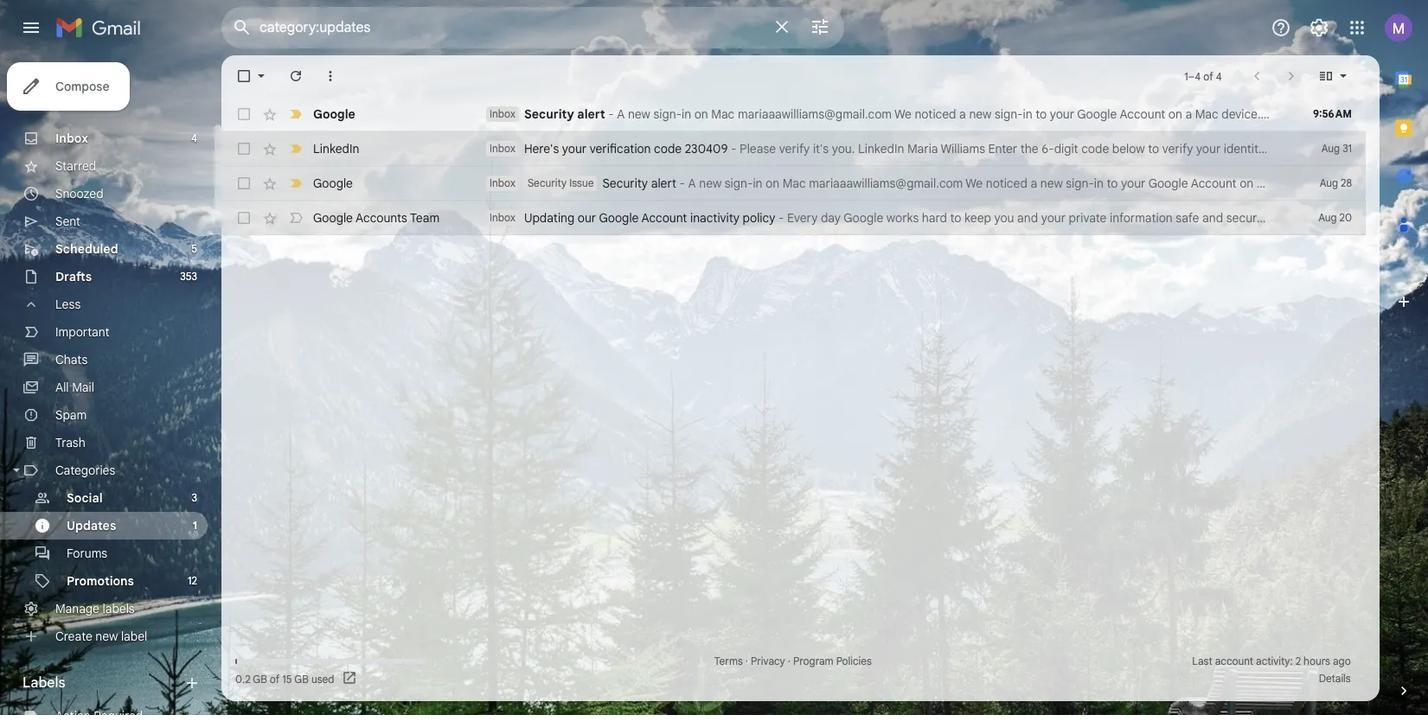 Task type: describe. For each thing, give the bounding box(es) containing it.
aug for this
[[1320, 177, 1339, 189]]

1 row from the top
[[222, 97, 1429, 132]]

labels navigation
[[0, 55, 222, 716]]

- right policy
[[779, 210, 784, 226]]

manage labels
[[55, 601, 135, 617]]

1 horizontal spatial if
[[1335, 176, 1343, 191]]

0 horizontal spatial was
[[1298, 106, 1319, 122]]

your left identity
[[1197, 141, 1221, 157]]

1 – 4 of 4
[[1185, 70, 1222, 83]]

all mail
[[55, 380, 94, 395]]

manage labels link
[[55, 601, 135, 617]]

0 horizontal spatial of
[[270, 673, 280, 686]]

privacy link
[[751, 655, 785, 668]]

don't
[[1371, 106, 1400, 122]]

inbox link
[[55, 131, 88, 146]]

new down 6-
[[1041, 176, 1063, 191]]

31
[[1343, 142, 1352, 155]]

to up 6-
[[1036, 106, 1047, 122]]

access
[[1330, 141, 1368, 157]]

2 gb from the left
[[295, 673, 309, 686]]

social
[[67, 491, 103, 506]]

not important switch
[[287, 209, 305, 227]]

2 vertical spatial aug
[[1319, 211, 1337, 224]]

search mail image
[[227, 12, 258, 43]]

0 horizontal spatial noticed
[[915, 106, 957, 122]]

aug 20
[[1319, 211, 1352, 224]]

to right below
[[1148, 141, 1160, 157]]

maria
[[908, 141, 938, 157]]

ago
[[1333, 655, 1351, 668]]

- down "230409"
[[680, 176, 685, 191]]

williams
[[941, 141, 986, 157]]

details link
[[1319, 672, 1351, 685]]

–
[[1189, 70, 1195, 83]]

enter
[[989, 141, 1018, 157]]

main menu image
[[21, 17, 42, 38]]

issue
[[569, 177, 594, 189]]

manage
[[55, 601, 99, 617]]

2 linkedin from the left
[[858, 141, 905, 157]]

0.2 gb of 15 gb used
[[235, 673, 334, 686]]

1 horizontal spatial 4
[[1195, 70, 1201, 83]]

1 for 1
[[193, 519, 197, 532]]

Search mail text field
[[260, 19, 761, 36]]

your up digit
[[1050, 106, 1075, 122]]

lin
[[1413, 141, 1429, 157]]

compose button
[[7, 62, 130, 111]]

and
[[1268, 141, 1289, 157]]

terms · privacy · program policies
[[714, 655, 872, 668]]

your left lin
[[1386, 141, 1410, 157]]

230409
[[685, 141, 728, 157]]

team
[[410, 210, 440, 226]]

- left please
[[731, 141, 737, 157]]

1 verify from the left
[[779, 141, 810, 157]]

you
[[1349, 106, 1368, 122]]

clear search image
[[765, 10, 800, 44]]

a down the
[[1031, 176, 1038, 191]]

aug for regain
[[1322, 142, 1340, 155]]

hours
[[1304, 655, 1331, 668]]

2 vertical spatial account
[[642, 210, 687, 226]]

to down below
[[1107, 176, 1118, 191]]

used
[[311, 673, 334, 686]]

inbox here's your verification code 230409 - please verify it's you. linkedin maria williams enter the 6-digit code below to verify your identity and regain access to your lin
[[490, 141, 1429, 157]]

1 linkedin from the left
[[313, 141, 360, 157]]

drafts link
[[55, 269, 92, 285]]

digit
[[1055, 141, 1079, 157]]

aug 28
[[1320, 177, 1352, 189]]

labels heading
[[22, 675, 183, 692]]

less button
[[0, 291, 208, 318]]

labels
[[103, 601, 135, 617]]

it's
[[813, 141, 829, 157]]

0 vertical spatial account
[[1120, 106, 1166, 122]]

less
[[55, 297, 81, 312]]

all mail link
[[55, 380, 94, 395]]

0.2
[[235, 673, 250, 686]]

6-
[[1042, 141, 1055, 157]]

inbox security alert - a new sign-in on mac mariaaawilliams@gmail.com we noticed a new sign-in to your google account on a mac device. if this was you, you don't need
[[490, 106, 1429, 122]]

chats link
[[55, 352, 88, 368]]

create new label link
[[55, 629, 147, 645]]

social link
[[67, 491, 103, 506]]

snoozed
[[55, 186, 104, 202]]

toggle split pane mode image
[[1318, 67, 1335, 85]]

footer containing terms
[[222, 653, 1366, 688]]

last account activity: 2 hours ago details
[[1193, 655, 1351, 685]]

1 vertical spatial you,
[[1394, 176, 1417, 191]]

a up williams
[[960, 106, 966, 122]]

below
[[1113, 141, 1145, 157]]

5
[[191, 242, 197, 255]]

scheduled
[[55, 241, 118, 257]]

1 vertical spatial account
[[1191, 176, 1237, 191]]

important according to google magic. switch for linkedin
[[287, 140, 305, 157]]

you.
[[832, 141, 855, 157]]

28
[[1341, 177, 1352, 189]]

activity:
[[1256, 655, 1293, 668]]

inbox inside labels navigation
[[55, 131, 88, 146]]

all
[[55, 380, 69, 395]]

regain
[[1292, 141, 1327, 157]]

inbox updating our google account inactivity policy -
[[490, 210, 787, 226]]

promotions
[[67, 574, 134, 589]]

trash
[[55, 435, 85, 451]]

2 code from the left
[[1082, 141, 1110, 157]]

promotions link
[[67, 574, 134, 589]]

9:56 am
[[1313, 107, 1352, 120]]

important
[[55, 324, 109, 340]]

starred link
[[55, 158, 96, 174]]

inbox left the security issue
[[490, 177, 516, 189]]

1 horizontal spatial alert
[[651, 176, 677, 191]]

drafts
[[55, 269, 92, 285]]

3 row from the top
[[222, 166, 1429, 201]]

new up williams
[[969, 106, 992, 122]]

updates link
[[67, 518, 116, 534]]

follow link to manage storage image
[[341, 671, 359, 688]]

inactivity
[[690, 210, 740, 226]]

spam link
[[55, 408, 87, 423]]

row containing google accounts team
[[222, 201, 1366, 235]]

please
[[740, 141, 776, 157]]

terms link
[[714, 655, 743, 668]]



Task type: locate. For each thing, give the bounding box(es) containing it.
forums
[[67, 546, 107, 562]]

0 horizontal spatial verify
[[779, 141, 810, 157]]

1 horizontal spatial a
[[688, 176, 696, 191]]

1 vertical spatial was
[[1369, 176, 1391, 191]]

1 code from the left
[[654, 141, 682, 157]]

inbox down search mail text field
[[490, 107, 516, 120]]

refresh image
[[287, 67, 305, 85]]

this down access
[[1346, 176, 1366, 191]]

1 vertical spatial aug
[[1320, 177, 1339, 189]]

a
[[617, 106, 625, 122], [688, 176, 696, 191]]

2 · from the left
[[788, 655, 791, 668]]

2 verify from the left
[[1163, 141, 1194, 157]]

1 horizontal spatial account
[[1120, 106, 1166, 122]]

this up and
[[1275, 106, 1295, 122]]

None search field
[[222, 7, 845, 48]]

2 row from the top
[[222, 132, 1429, 166]]

details
[[1319, 672, 1351, 685]]

here's
[[524, 141, 559, 157]]

1 vertical spatial 1
[[193, 519, 197, 532]]

1 vertical spatial a
[[688, 176, 696, 191]]

0 vertical spatial device.
[[1222, 106, 1261, 122]]

snoozed link
[[55, 186, 104, 202]]

mariaaawilliams@gmail.com down "maria"
[[809, 176, 963, 191]]

security issue
[[528, 177, 594, 189]]

0 horizontal spatial this
[[1275, 106, 1295, 122]]

0 horizontal spatial code
[[654, 141, 682, 157]]

compose
[[55, 79, 109, 94]]

1 important according to google magic. switch from the top
[[287, 106, 305, 123]]

0 horizontal spatial 4
[[191, 132, 197, 145]]

new inside labels navigation
[[95, 629, 118, 645]]

noticed down enter
[[986, 176, 1028, 191]]

inbox left the here's
[[490, 142, 516, 155]]

0 vertical spatial aug
[[1322, 142, 1340, 155]]

0 vertical spatial important according to google magic. switch
[[287, 106, 305, 123]]

inbox inside inbox security alert - a new sign-in on mac mariaaawilliams@gmail.com we noticed a new sign-in to your google account on a mac device. if this was you, you don't need
[[490, 107, 516, 120]]

noticed up "maria"
[[915, 106, 957, 122]]

scheduled link
[[55, 241, 118, 257]]

aug left the 20
[[1319, 211, 1337, 224]]

0 horizontal spatial we
[[895, 106, 912, 122]]

categories
[[55, 463, 115, 478]]

1 horizontal spatial code
[[1082, 141, 1110, 157]]

0 horizontal spatial linkedin
[[313, 141, 360, 157]]

0 vertical spatial you,
[[1322, 106, 1345, 122]]

you,
[[1322, 106, 1345, 122], [1394, 176, 1417, 191]]

linkedin
[[313, 141, 360, 157], [858, 141, 905, 157]]

1 vertical spatial if
[[1335, 176, 1343, 191]]

we
[[895, 106, 912, 122], [966, 176, 983, 191]]

google
[[313, 106, 355, 122], [1078, 106, 1117, 122], [313, 176, 353, 191], [1149, 176, 1189, 191], [313, 210, 353, 226], [599, 210, 639, 226]]

1 vertical spatial alert
[[651, 176, 677, 191]]

privacy
[[751, 655, 785, 668]]

1 horizontal spatial device.
[[1293, 176, 1332, 191]]

was
[[1298, 106, 1319, 122], [1369, 176, 1391, 191]]

gmail image
[[55, 10, 150, 45]]

account left inactivity
[[642, 210, 687, 226]]

a up the verification
[[617, 106, 625, 122]]

we up "maria"
[[895, 106, 912, 122]]

identity
[[1224, 141, 1265, 157]]

inbox up "starred"
[[55, 131, 88, 146]]

1 horizontal spatial gb
[[295, 673, 309, 686]]

linkedin up google accounts team
[[313, 141, 360, 157]]

0 vertical spatial of
[[1204, 70, 1214, 83]]

0 horizontal spatial if
[[1264, 106, 1272, 122]]

1 horizontal spatial was
[[1369, 176, 1391, 191]]

security for security alert - a new sign-in on mac mariaaawilliams@gmail.com we noticed a new sign-in to your google account on a mac device. if this was you, yo
[[603, 176, 648, 191]]

aug 31
[[1322, 142, 1352, 155]]

your right the here's
[[562, 141, 587, 157]]

terms
[[714, 655, 743, 668]]

4 inside labels navigation
[[191, 132, 197, 145]]

0 vertical spatial 1
[[1185, 70, 1189, 83]]

new down "230409"
[[699, 176, 722, 191]]

- up the verification
[[608, 106, 614, 122]]

1 vertical spatial we
[[966, 176, 983, 191]]

support image
[[1271, 17, 1292, 38]]

1 horizontal spatial ·
[[788, 655, 791, 668]]

create
[[55, 629, 92, 645]]

linkedin right you.
[[858, 141, 905, 157]]

code right digit
[[1082, 141, 1110, 157]]

device. left 28
[[1293, 176, 1332, 191]]

alert up inbox updating our google account inactivity policy -
[[651, 176, 677, 191]]

account down identity
[[1191, 176, 1237, 191]]

1 horizontal spatial we
[[966, 176, 983, 191]]

we down williams
[[966, 176, 983, 191]]

mail
[[72, 380, 94, 395]]

inbox for linkedin
[[490, 142, 516, 155]]

important according to google magic. switch for google
[[287, 106, 305, 123]]

yo
[[1420, 176, 1429, 191]]

353
[[180, 270, 197, 283]]

you, left the "you"
[[1322, 106, 1345, 122]]

· right the privacy link at the right bottom
[[788, 655, 791, 668]]

trash link
[[55, 435, 85, 451]]

important because you marked it as important. switch
[[287, 175, 305, 192]]

0 horizontal spatial device.
[[1222, 106, 1261, 122]]

0 horizontal spatial 1
[[193, 519, 197, 532]]

aug left 28
[[1320, 177, 1339, 189]]

the
[[1021, 141, 1039, 157]]

need
[[1403, 106, 1429, 122]]

security for security issue
[[528, 177, 567, 189]]

aug
[[1322, 142, 1340, 155], [1320, 177, 1339, 189], [1319, 211, 1337, 224]]

1 horizontal spatial of
[[1204, 70, 1214, 83]]

security
[[524, 106, 574, 122], [603, 176, 648, 191], [528, 177, 567, 189]]

device. up identity
[[1222, 106, 1261, 122]]

if up aug 20
[[1335, 176, 1343, 191]]

important according to google magic. switch up important because you marked it as important. switch
[[287, 140, 305, 157]]

verify right below
[[1163, 141, 1194, 157]]

1 horizontal spatial noticed
[[986, 176, 1028, 191]]

0 horizontal spatial you,
[[1322, 106, 1345, 122]]

inbox inside inbox here's your verification code 230409 - please verify it's you. linkedin maria williams enter the 6-digit code below to verify your identity and regain access to your lin
[[490, 142, 516, 155]]

1 vertical spatial noticed
[[986, 176, 1028, 191]]

1 vertical spatial this
[[1346, 176, 1366, 191]]

label
[[121, 629, 147, 645]]

noticed
[[915, 106, 957, 122], [986, 176, 1028, 191]]

gb
[[253, 673, 267, 686], [295, 673, 309, 686]]

this
[[1275, 106, 1295, 122], [1346, 176, 1366, 191]]

mariaaawilliams@gmail.com up it's
[[738, 106, 892, 122]]

sent
[[55, 214, 80, 229]]

program
[[793, 655, 834, 668]]

new left label
[[95, 629, 118, 645]]

0 horizontal spatial account
[[642, 210, 687, 226]]

inbox left updating
[[490, 211, 516, 224]]

1 horizontal spatial verify
[[1163, 141, 1194, 157]]

account up below
[[1120, 106, 1166, 122]]

google accounts team
[[313, 210, 440, 226]]

was up regain
[[1298, 106, 1319, 122]]

1 inside labels navigation
[[193, 519, 197, 532]]

1 for 1 – 4 of 4
[[1185, 70, 1189, 83]]

1 gb from the left
[[253, 673, 267, 686]]

2 horizontal spatial account
[[1191, 176, 1237, 191]]

last
[[1193, 655, 1213, 668]]

of right –
[[1204, 70, 1214, 83]]

0 vertical spatial this
[[1275, 106, 1295, 122]]

-
[[608, 106, 614, 122], [731, 141, 737, 157], [680, 176, 685, 191], [779, 210, 784, 226]]

4
[[1195, 70, 1201, 83], [1216, 70, 1222, 83], [191, 132, 197, 145]]

1 · from the left
[[746, 655, 748, 668]]

code left "230409"
[[654, 141, 682, 157]]

gb right 15
[[295, 673, 309, 686]]

accounts
[[356, 210, 407, 226]]

main content
[[222, 55, 1429, 702]]

1 vertical spatial mariaaawilliams@gmail.com
[[809, 176, 963, 191]]

account
[[1216, 655, 1254, 668]]

categories link
[[55, 463, 115, 478]]

tab list
[[1380, 55, 1429, 653]]

verify
[[779, 141, 810, 157], [1163, 141, 1194, 157]]

your down below
[[1121, 176, 1146, 191]]

footer
[[222, 653, 1366, 688]]

a
[[960, 106, 966, 122], [1186, 106, 1193, 122], [1031, 176, 1038, 191], [1257, 176, 1264, 191]]

1 horizontal spatial 1
[[1185, 70, 1189, 83]]

0 vertical spatial if
[[1264, 106, 1272, 122]]

1 vertical spatial of
[[270, 673, 280, 686]]

·
[[746, 655, 748, 668], [788, 655, 791, 668]]

1 horizontal spatial you,
[[1394, 176, 1417, 191]]

device.
[[1222, 106, 1261, 122], [1293, 176, 1332, 191]]

a down "230409"
[[688, 176, 696, 191]]

inbox for google
[[490, 107, 516, 120]]

0 vertical spatial noticed
[[915, 106, 957, 122]]

gb right 0.2
[[253, 673, 267, 686]]

important according to google magic. switch
[[287, 106, 305, 123], [287, 140, 305, 157]]

1 horizontal spatial this
[[1346, 176, 1366, 191]]

a down identity
[[1257, 176, 1264, 191]]

inbox inside inbox updating our google account inactivity policy -
[[490, 211, 516, 224]]

12
[[188, 575, 197, 588]]

0 horizontal spatial alert
[[577, 106, 605, 122]]

0 vertical spatial a
[[617, 106, 625, 122]]

settings image
[[1309, 17, 1330, 38]]

security left issue
[[528, 177, 567, 189]]

2
[[1296, 655, 1301, 668]]

1
[[1185, 70, 1189, 83], [193, 519, 197, 532]]

your
[[1050, 106, 1075, 122], [562, 141, 587, 157], [1197, 141, 1221, 157], [1386, 141, 1410, 157], [1121, 176, 1146, 191]]

· right terms "link"
[[746, 655, 748, 668]]

row containing linkedin
[[222, 132, 1429, 166]]

important link
[[55, 324, 109, 340]]

to right access
[[1371, 141, 1383, 157]]

sign-
[[654, 106, 682, 122], [995, 106, 1023, 122], [725, 176, 753, 191], [1066, 176, 1094, 191]]

sent link
[[55, 214, 80, 229]]

mac
[[712, 106, 735, 122], [1196, 106, 1219, 122], [783, 176, 806, 191], [1267, 176, 1290, 191]]

was right 28
[[1369, 176, 1391, 191]]

updating
[[524, 210, 575, 226]]

verification
[[590, 141, 651, 157]]

verify left it's
[[779, 141, 810, 157]]

security alert - a new sign-in on mac mariaaawilliams@gmail.com we noticed a new sign-in to your google account on a mac device. if this was you, yo
[[603, 176, 1429, 191]]

3
[[192, 491, 197, 504]]

chats
[[55, 352, 88, 368]]

program policies link
[[793, 655, 872, 668]]

0 horizontal spatial a
[[617, 106, 625, 122]]

2 important according to google magic. switch from the top
[[287, 140, 305, 157]]

advanced search options image
[[803, 10, 838, 44]]

spam
[[55, 408, 87, 423]]

1 vertical spatial device.
[[1293, 176, 1332, 191]]

0 vertical spatial we
[[895, 106, 912, 122]]

a down –
[[1186, 106, 1193, 122]]

1 vertical spatial important according to google magic. switch
[[287, 140, 305, 157]]

0 vertical spatial alert
[[577, 106, 605, 122]]

0 horizontal spatial gb
[[253, 673, 267, 686]]

0 vertical spatial was
[[1298, 106, 1319, 122]]

of left 15
[[270, 673, 280, 686]]

15
[[282, 673, 292, 686]]

policies
[[836, 655, 872, 668]]

0 vertical spatial mariaaawilliams@gmail.com
[[738, 106, 892, 122]]

1 horizontal spatial linkedin
[[858, 141, 905, 157]]

alert up the verification
[[577, 106, 605, 122]]

labels
[[22, 675, 65, 692]]

you, left yo
[[1394, 176, 1417, 191]]

main content containing google
[[222, 55, 1429, 702]]

aug left the 31
[[1322, 142, 1340, 155]]

starred
[[55, 158, 96, 174]]

0 horizontal spatial ·
[[746, 655, 748, 668]]

4 row from the top
[[222, 201, 1366, 235]]

if up and
[[1264, 106, 1272, 122]]

2 horizontal spatial 4
[[1216, 70, 1222, 83]]

inbox for google accounts team
[[490, 211, 516, 224]]

new up the verification
[[628, 106, 651, 122]]

row
[[222, 97, 1429, 132], [222, 132, 1429, 166], [222, 166, 1429, 201], [222, 201, 1366, 235]]

important according to google magic. switch down refresh image
[[287, 106, 305, 123]]

security up the here's
[[524, 106, 574, 122]]

account
[[1120, 106, 1166, 122], [1191, 176, 1237, 191], [642, 210, 687, 226]]

on
[[695, 106, 708, 122], [1169, 106, 1183, 122], [766, 176, 780, 191], [1240, 176, 1254, 191]]

security down the verification
[[603, 176, 648, 191]]



Task type: vqa. For each thing, say whether or not it's contained in the screenshot.
the middle Account
yes



